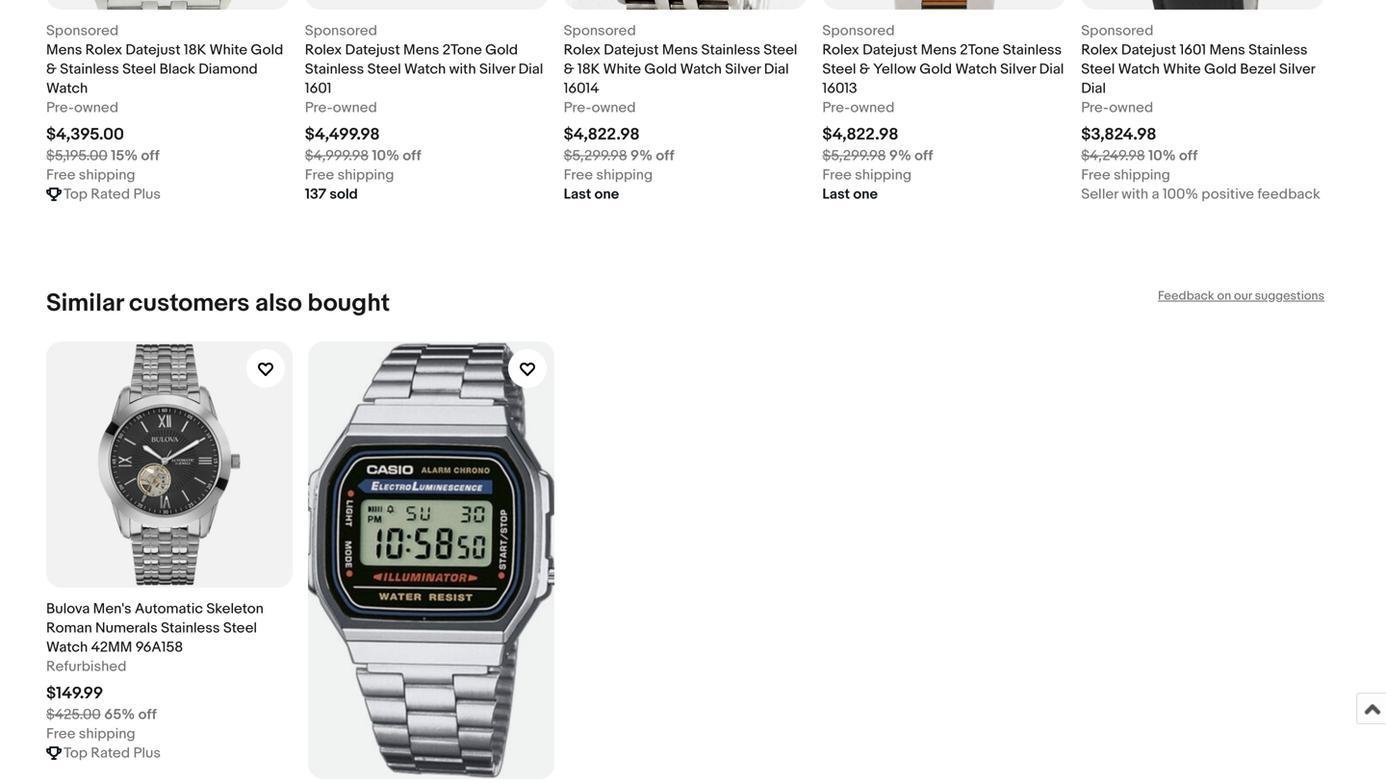 Task type: vqa. For each thing, say whether or not it's contained in the screenshot.
the rightmost Last one text box
yes



Task type: describe. For each thing, give the bounding box(es) containing it.
$4,822.98 for sponsored rolex datejust mens stainless steel & 18k white gold watch silver dial 16014 pre-owned $4,822.98 $5,299.98 9% off free shipping last one
[[564, 125, 640, 145]]

skeleton
[[206, 601, 264, 618]]

list containing $4,395.00
[[46, 0, 1340, 235]]

$4,822.98 text field
[[564, 125, 640, 145]]

Refurbished text field
[[46, 658, 127, 677]]

sponsored rolex datejust mens 2tone gold stainless steel watch with silver dial 1601 pre-owned $4,499.98 $4,999.98 10% off free shipping 137 sold
[[305, 22, 543, 203]]

pre- inside the sponsored rolex datejust mens 2tone stainless steel & yellow gold watch silver dial 16013 pre-owned $4,822.98 $5,299.98 9% off free shipping last one
[[823, 99, 851, 117]]

sponsored text field for $4,395.00
[[46, 21, 119, 41]]

16013
[[823, 80, 858, 97]]

datejust for sponsored rolex datejust 1601 mens stainless steel watch white gold bezel silver dial pre-owned $3,824.98 $4,249.98 10% off free shipping seller with a 100% positive feedback
[[1122, 41, 1177, 59]]

18k inside sponsored rolex datejust mens stainless steel & 18k white gold watch silver dial 16014 pre-owned $4,822.98 $5,299.98 9% off free shipping last one
[[578, 61, 600, 78]]

rolex for sponsored rolex datejust mens 2tone gold stainless steel watch with silver dial 1601 pre-owned $4,499.98 $4,999.98 10% off free shipping 137 sold
[[305, 41, 342, 59]]

last for sponsored rolex datejust mens stainless steel & 18k white gold watch silver dial 16014 pre-owned $4,822.98 $5,299.98 9% off free shipping last one
[[564, 186, 592, 203]]

free shipping text field down $425.00
[[46, 725, 135, 744]]

steel inside sponsored rolex datejust 1601 mens stainless steel watch white gold bezel silver dial pre-owned $3,824.98 $4,249.98 10% off free shipping seller with a 100% positive feedback
[[1082, 61, 1115, 78]]

& inside sponsored rolex datejust mens stainless steel & 18k white gold watch silver dial 16014 pre-owned $4,822.98 $5,299.98 9% off free shipping last one
[[564, 61, 574, 78]]

similar
[[46, 289, 124, 319]]

gold for sponsored rolex datejust mens stainless steel & 18k white gold watch silver dial 16014 pre-owned $4,822.98 $5,299.98 9% off free shipping last one
[[645, 61, 677, 78]]

100%
[[1163, 186, 1199, 203]]

1 top rated plus from the top
[[64, 186, 161, 203]]

steel inside sponsored rolex datejust mens 2tone gold stainless steel watch with silver dial 1601 pre-owned $4,499.98 $4,999.98 10% off free shipping 137 sold
[[367, 61, 401, 78]]

pre- inside sponsored rolex datejust mens stainless steel & 18k white gold watch silver dial 16014 pre-owned $4,822.98 $5,299.98 9% off free shipping last one
[[564, 99, 592, 117]]

dial for sponsored rolex datejust mens 2tone stainless steel & yellow gold watch silver dial 16013 pre-owned $4,822.98 $5,299.98 9% off free shipping last one
[[1040, 61, 1064, 78]]

steel inside bulova men's automatic skeleton roman numerals stainless steel watch 42mm 96a158 refurbished $149.99 $425.00 65% off free shipping
[[223, 620, 257, 638]]

137
[[305, 186, 327, 203]]

one for sponsored rolex datejust mens stainless steel & 18k white gold watch silver dial 16014 pre-owned $4,822.98 $5,299.98 9% off free shipping last one
[[595, 186, 619, 203]]

$425.00
[[46, 707, 101, 724]]

positive
[[1202, 186, 1255, 203]]

watch inside sponsored mens rolex datejust 18k white gold & stainless steel black diamond watch pre-owned $4,395.00 $5,195.00 15% off free shipping
[[46, 80, 88, 97]]

white inside sponsored mens rolex datejust 18k white gold & stainless steel black diamond watch pre-owned $4,395.00 $5,195.00 15% off free shipping
[[210, 41, 248, 59]]

pre-owned text field for sponsored rolex datejust mens stainless steel & 18k white gold watch silver dial 16014 pre-owned $4,822.98 $5,299.98 9% off free shipping last one
[[564, 98, 636, 118]]

men's
[[93, 601, 132, 618]]

$4,822.98 text field
[[823, 125, 899, 145]]

$3,824.98
[[1082, 125, 1157, 145]]

on
[[1218, 289, 1232, 304]]

& for $4,395.00
[[46, 61, 57, 78]]

stainless inside sponsored rolex datejust 1601 mens stainless steel watch white gold bezel silver dial pre-owned $3,824.98 $4,249.98 10% off free shipping seller with a 100% positive feedback
[[1249, 41, 1308, 59]]

42mm
[[91, 639, 132, 657]]

owned inside the sponsored rolex datejust mens 2tone stainless steel & yellow gold watch silver dial 16013 pre-owned $4,822.98 $5,299.98 9% off free shipping last one
[[851, 99, 895, 117]]

1 top rated plus text field from the top
[[64, 185, 161, 204]]

top for top rated plus text field in $149.99 group
[[64, 745, 88, 763]]

mens inside sponsored mens rolex datejust 18k white gold & stainless steel black diamond watch pre-owned $4,395.00 $5,195.00 15% off free shipping
[[46, 41, 82, 59]]

$5,299.98 for sponsored rolex datejust mens stainless steel & 18k white gold watch silver dial 16014 pre-owned $4,822.98 $5,299.98 9% off free shipping last one
[[564, 147, 627, 165]]

similar customers also bought
[[46, 289, 390, 319]]

silver inside sponsored rolex datejust mens 2tone gold stainless steel watch with silver dial 1601 pre-owned $4,499.98 $4,999.98 10% off free shipping 137 sold
[[480, 61, 515, 78]]

mens inside sponsored rolex datejust 1601 mens stainless steel watch white gold bezel silver dial pre-owned $3,824.98 $4,249.98 10% off free shipping seller with a 100% positive feedback
[[1210, 41, 1246, 59]]

dial inside sponsored rolex datejust mens 2tone gold stainless steel watch with silver dial 1601 pre-owned $4,499.98 $4,999.98 10% off free shipping 137 sold
[[519, 61, 543, 78]]

previous price $4,999.98 10% off text field
[[305, 146, 421, 166]]

2tone for $4,499.98
[[443, 41, 482, 59]]

sponsored for sponsored rolex datejust mens 2tone gold stainless steel watch with silver dial 1601 pre-owned $4,499.98 $4,999.98 10% off free shipping 137 sold
[[305, 22, 377, 40]]

stainless inside the sponsored rolex datejust mens 2tone stainless steel & yellow gold watch silver dial 16013 pre-owned $4,822.98 $5,299.98 9% off free shipping last one
[[1003, 41, 1062, 59]]

free inside sponsored rolex datejust mens stainless steel & 18k white gold watch silver dial 16014 pre-owned $4,822.98 $5,299.98 9% off free shipping last one
[[564, 167, 593, 184]]

pre-owned text field for $4,499.98
[[305, 98, 377, 118]]

previous price $5,195.00 15% off text field
[[46, 146, 160, 166]]

$4,822.98 for sponsored rolex datejust mens 2tone stainless steel & yellow gold watch silver dial 16013 pre-owned $4,822.98 $5,299.98 9% off free shipping last one
[[823, 125, 899, 145]]

pre- for $3,824.98
[[1082, 99, 1110, 117]]

plus for 2nd top rated plus text field from the bottom
[[133, 186, 161, 203]]

$4,999.98
[[305, 147, 369, 165]]

free inside sponsored mens rolex datejust 18k white gold & stainless steel black diamond watch pre-owned $4,395.00 $5,195.00 15% off free shipping
[[46, 167, 76, 184]]

steel inside sponsored mens rolex datejust 18k white gold & stainless steel black diamond watch pre-owned $4,395.00 $5,195.00 15% off free shipping
[[122, 61, 156, 78]]

137 sold text field
[[305, 185, 358, 204]]

refurbished
[[46, 659, 127, 676]]

datejust for sponsored rolex datejust mens 2tone gold stainless steel watch with silver dial 1601 pre-owned $4,499.98 $4,999.98 10% off free shipping 137 sold
[[345, 41, 400, 59]]

suggestions
[[1255, 289, 1325, 304]]

with inside sponsored rolex datejust 1601 mens stainless steel watch white gold bezel silver dial pre-owned $3,824.98 $4,249.98 10% off free shipping seller with a 100% positive feedback
[[1122, 186, 1149, 203]]

off inside bulova men's automatic skeleton roman numerals stainless steel watch 42mm 96a158 refurbished $149.99 $425.00 65% off free shipping
[[138, 707, 157, 724]]

previous price $5,299.98 9% off text field for sponsored rolex datejust mens 2tone stainless steel & yellow gold watch silver dial 16013 pre-owned $4,822.98 $5,299.98 9% off free shipping last one
[[823, 146, 933, 166]]

white for $3,824.98
[[1163, 61, 1201, 78]]

gold inside sponsored rolex datejust mens 2tone gold stainless steel watch with silver dial 1601 pre-owned $4,499.98 $4,999.98 10% off free shipping 137 sold
[[485, 41, 518, 59]]

owned inside sponsored rolex datejust mens stainless steel & 18k white gold watch silver dial 16014 pre-owned $4,822.98 $5,299.98 9% off free shipping last one
[[592, 99, 636, 117]]

watch inside bulova men's automatic skeleton roman numerals stainless steel watch 42mm 96a158 refurbished $149.99 $425.00 65% off free shipping
[[46, 639, 88, 657]]

last for sponsored rolex datejust mens 2tone stainless steel & yellow gold watch silver dial 16013 pre-owned $4,822.98 $5,299.98 9% off free shipping last one
[[823, 186, 850, 203]]

plus for top rated plus text field in $149.99 group
[[133, 745, 161, 763]]

sponsored for sponsored rolex datejust 1601 mens stainless steel watch white gold bezel silver dial pre-owned $3,824.98 $4,249.98 10% off free shipping seller with a 100% positive feedback
[[1082, 22, 1154, 40]]

$3,824.98 text field
[[1082, 125, 1157, 145]]

silver for sponsored rolex datejust mens stainless steel & 18k white gold watch silver dial 16014 pre-owned $4,822.98 $5,299.98 9% off free shipping last one
[[725, 61, 761, 78]]

16014
[[564, 80, 599, 97]]

top rated plus text field inside $149.99 group
[[64, 744, 161, 764]]

sponsored mens rolex datejust 18k white gold & stainless steel black diamond watch pre-owned $4,395.00 $5,195.00 15% off free shipping
[[46, 22, 283, 184]]

free inside bulova men's automatic skeleton roman numerals stainless steel watch 42mm 96a158 refurbished $149.99 $425.00 65% off free shipping
[[46, 726, 76, 743]]

1601 inside sponsored rolex datejust 1601 mens stainless steel watch white gold bezel silver dial pre-owned $3,824.98 $4,249.98 10% off free shipping seller with a 100% positive feedback
[[1180, 41, 1207, 59]]

free shipping text field for $4,822.98
[[564, 166, 653, 185]]

1 rated from the top
[[91, 186, 130, 203]]

previous price $5,299.98 9% off text field for sponsored rolex datejust mens stainless steel & 18k white gold watch silver dial 16014 pre-owned $4,822.98 $5,299.98 9% off free shipping last one
[[564, 146, 675, 166]]

off inside the sponsored rolex datejust mens 2tone stainless steel & yellow gold watch silver dial 16013 pre-owned $4,822.98 $5,299.98 9% off free shipping last one
[[915, 147, 933, 165]]

rolex for sponsored rolex datejust mens 2tone stainless steel & yellow gold watch silver dial 16013 pre-owned $4,822.98 $5,299.98 9% off free shipping last one
[[823, 41, 860, 59]]

rolex inside sponsored mens rolex datejust 18k white gold & stainless steel black diamond watch pre-owned $4,395.00 $5,195.00 15% off free shipping
[[85, 41, 122, 59]]

mens for sponsored rolex datejust mens 2tone stainless steel & yellow gold watch silver dial 16013 pre-owned $4,822.98 $5,299.98 9% off free shipping last one
[[921, 41, 957, 59]]

sponsored for sponsored mens rolex datejust 18k white gold & stainless steel black diamond watch pre-owned $4,395.00 $5,195.00 15% off free shipping
[[46, 22, 119, 40]]

rolex for sponsored rolex datejust mens stainless steel & 18k white gold watch silver dial 16014 pre-owned $4,822.98 $5,299.98 9% off free shipping last one
[[564, 41, 601, 59]]

free shipping text field for $5,195.00
[[46, 166, 135, 185]]

mens for sponsored rolex datejust mens stainless steel & 18k white gold watch silver dial 16014 pre-owned $4,822.98 $5,299.98 9% off free shipping last one
[[662, 41, 698, 59]]

sponsored for sponsored rolex datejust mens stainless steel & 18k white gold watch silver dial 16014 pre-owned $4,822.98 $5,299.98 9% off free shipping last one
[[564, 22, 636, 40]]

off inside sponsored rolex datejust mens 2tone gold stainless steel watch with silver dial 1601 pre-owned $4,499.98 $4,999.98 10% off free shipping 137 sold
[[403, 147, 421, 165]]

rated inside $149.99 group
[[91, 745, 130, 763]]

free inside sponsored rolex datejust mens 2tone gold stainless steel watch with silver dial 1601 pre-owned $4,499.98 $4,999.98 10% off free shipping 137 sold
[[305, 167, 334, 184]]

$4,499.98 text field
[[305, 125, 380, 145]]

white for $4,822.98
[[603, 61, 641, 78]]

owned for $4,499.98
[[333, 99, 377, 117]]

watch inside sponsored rolex datejust 1601 mens stainless steel watch white gold bezel silver dial pre-owned $3,824.98 $4,249.98 10% off free shipping seller with a 100% positive feedback
[[1119, 61, 1160, 78]]

$4,499.98
[[305, 125, 380, 145]]



Task type: locate. For each thing, give the bounding box(es) containing it.
watch inside sponsored rolex datejust mens stainless steel & 18k white gold watch silver dial 16014 pre-owned $4,822.98 $5,299.98 9% off free shipping last one
[[680, 61, 722, 78]]

datejust up yellow
[[863, 41, 918, 59]]

2 2tone from the left
[[960, 41, 1000, 59]]

0 horizontal spatial previous price $5,299.98 9% off text field
[[564, 146, 675, 166]]

free shipping text field down $4,822.98 text box
[[564, 166, 653, 185]]

Free shipping text field
[[823, 166, 912, 185]]

sponsored rolex datejust 1601 mens stainless steel watch white gold bezel silver dial pre-owned $3,824.98 $4,249.98 10% off free shipping seller with a 100% positive feedback
[[1082, 22, 1321, 203]]

owned up '$4,395.00' 'text box'
[[74, 99, 118, 117]]

1 pre-owned text field from the left
[[564, 98, 636, 118]]

Sponsored text field
[[564, 21, 636, 41], [1082, 21, 1154, 41]]

stainless inside bulova men's automatic skeleton roman numerals stainless steel watch 42mm 96a158 refurbished $149.99 $425.00 65% off free shipping
[[161, 620, 220, 638]]

3 datejust from the left
[[604, 41, 659, 59]]

last one text field for sponsored rolex datejust mens 2tone stainless steel & yellow gold watch silver dial 16013 pre-owned $4,822.98 $5,299.98 9% off free shipping last one
[[823, 185, 878, 204]]

datejust up $3,824.98
[[1122, 41, 1177, 59]]

sold
[[330, 186, 358, 203]]

1 last from the left
[[564, 186, 592, 203]]

off inside sponsored mens rolex datejust 18k white gold & stainless steel black diamond watch pre-owned $4,395.00 $5,195.00 15% off free shipping
[[141, 147, 160, 165]]

plus
[[133, 186, 161, 203], [133, 745, 161, 763]]

1 horizontal spatial 1601
[[1180, 41, 1207, 59]]

& up 16014
[[564, 61, 574, 78]]

shipping inside sponsored rolex datejust mens stainless steel & 18k white gold watch silver dial 16014 pre-owned $4,822.98 $5,299.98 9% off free shipping last one
[[596, 167, 653, 184]]

1 horizontal spatial sponsored text field
[[1082, 21, 1154, 41]]

& inside the sponsored rolex datejust mens 2tone stainless steel & yellow gold watch silver dial 16013 pre-owned $4,822.98 $5,299.98 9% off free shipping last one
[[860, 61, 870, 78]]

1 horizontal spatial previous price $5,299.98 9% off text field
[[823, 146, 933, 166]]

9% down $4,822.98 text box
[[631, 147, 653, 165]]

sponsored text field for $3,824.98
[[1082, 21, 1154, 41]]

$5,299.98 for sponsored rolex datejust mens 2tone stainless steel & yellow gold watch silver dial 16013 pre-owned $4,822.98 $5,299.98 9% off free shipping last one
[[823, 147, 886, 165]]

1 horizontal spatial one
[[854, 186, 878, 203]]

pre-owned text field for sponsored rolex datejust 1601 mens stainless steel watch white gold bezel silver dial pre-owned $3,824.98 $4,249.98 10% off free shipping seller with a 100% positive feedback
[[1082, 98, 1154, 118]]

$5,299.98 down $4,822.98 text field
[[823, 147, 886, 165]]

a
[[1152, 186, 1160, 203]]

white inside sponsored rolex datejust 1601 mens stainless steel watch white gold bezel silver dial pre-owned $3,824.98 $4,249.98 10% off free shipping seller with a 100% positive feedback
[[1163, 61, 1201, 78]]

0 horizontal spatial pre-owned text field
[[564, 98, 636, 118]]

dial inside the sponsored rolex datejust mens 2tone stainless steel & yellow gold watch silver dial 16013 pre-owned $4,822.98 $5,299.98 9% off free shipping last one
[[1040, 61, 1064, 78]]

3 rolex from the left
[[564, 41, 601, 59]]

0 horizontal spatial one
[[595, 186, 619, 203]]

one down free shipping text field
[[854, 186, 878, 203]]

sponsored rolex datejust mens 2tone stainless steel & yellow gold watch silver dial 16013 pre-owned $4,822.98 $5,299.98 9% off free shipping last one
[[823, 22, 1064, 203]]

shipping down previous price $4,999.98 10% off text box
[[338, 167, 394, 184]]

pre- for $4,499.98
[[305, 99, 333, 117]]

1 vertical spatial top rated plus
[[64, 745, 161, 763]]

sponsored inside sponsored mens rolex datejust 18k white gold & stainless steel black diamond watch pre-owned $4,395.00 $5,195.00 15% off free shipping
[[46, 22, 119, 40]]

4 mens from the left
[[921, 41, 957, 59]]

0 horizontal spatial pre-owned text field
[[46, 98, 118, 118]]

2tone inside sponsored rolex datejust mens 2tone gold stainless steel watch with silver dial 1601 pre-owned $4,499.98 $4,999.98 10% off free shipping 137 sold
[[443, 41, 482, 59]]

1 vertical spatial with
[[1122, 186, 1149, 203]]

pre- inside sponsored rolex datejust 1601 mens stainless steel watch white gold bezel silver dial pre-owned $3,824.98 $4,249.98 10% off free shipping seller with a 100% positive feedback
[[1082, 99, 1110, 117]]

white inside sponsored rolex datejust mens stainless steel & 18k white gold watch silver dial 16014 pre-owned $4,822.98 $5,299.98 9% off free shipping last one
[[603, 61, 641, 78]]

free shipping text field up sold
[[305, 166, 394, 185]]

1 vertical spatial 1601
[[305, 80, 332, 97]]

$4,822.98 down 16014
[[564, 125, 640, 145]]

1 plus from the top
[[133, 186, 161, 203]]

5 owned from the left
[[1110, 99, 1154, 117]]

& up '$4,395.00' 'text box'
[[46, 61, 57, 78]]

0 horizontal spatial 2tone
[[443, 41, 482, 59]]

gold for sponsored rolex datejust mens 2tone stainless steel & yellow gold watch silver dial 16013 pre-owned $4,822.98 $5,299.98 9% off free shipping last one
[[920, 61, 952, 78]]

top rated plus text field down previous price $5,195.00 15% off text box
[[64, 185, 161, 204]]

2 plus from the top
[[133, 745, 161, 763]]

2 top rated plus from the top
[[64, 745, 161, 763]]

Sponsored text field
[[46, 21, 119, 41], [305, 21, 377, 41], [823, 21, 895, 41]]

1 horizontal spatial with
[[1122, 186, 1149, 203]]

& inside sponsored mens rolex datejust 18k white gold & stainless steel black diamond watch pre-owned $4,395.00 $5,195.00 15% off free shipping
[[46, 61, 57, 78]]

Top Rated Plus text field
[[64, 185, 161, 204], [64, 744, 161, 764]]

10% inside sponsored rolex datejust mens 2tone gold stainless steel watch with silver dial 1601 pre-owned $4,499.98 $4,999.98 10% off free shipping 137 sold
[[372, 147, 400, 165]]

datejust up $4,499.98 text field
[[345, 41, 400, 59]]

3 silver from the left
[[1001, 61, 1036, 78]]

1 mens from the left
[[46, 41, 82, 59]]

feedback on our suggestions
[[1158, 289, 1325, 304]]

off inside sponsored rolex datejust mens stainless steel & 18k white gold watch silver dial 16014 pre-owned $4,822.98 $5,299.98 9% off free shipping last one
[[656, 147, 675, 165]]

rated down previous price $5,195.00 15% off text box
[[91, 186, 130, 203]]

one
[[595, 186, 619, 203], [854, 186, 878, 203]]

2tone
[[443, 41, 482, 59], [960, 41, 1000, 59]]

1 vertical spatial top
[[64, 745, 88, 763]]

0 horizontal spatial 10%
[[372, 147, 400, 165]]

sponsored
[[46, 22, 119, 40], [305, 22, 377, 40], [564, 22, 636, 40], [823, 22, 895, 40], [1082, 22, 1154, 40]]

4 datejust from the left
[[863, 41, 918, 59]]

2 sponsored text field from the left
[[305, 21, 377, 41]]

rolex inside sponsored rolex datejust mens stainless steel & 18k white gold watch silver dial 16014 pre-owned $4,822.98 $5,299.98 9% off free shipping last one
[[564, 41, 601, 59]]

3 pre- from the left
[[564, 99, 592, 117]]

10%
[[372, 147, 400, 165], [1149, 147, 1176, 165]]

0 horizontal spatial with
[[449, 61, 476, 78]]

last
[[564, 186, 592, 203], [823, 186, 850, 203]]

1 2tone from the left
[[443, 41, 482, 59]]

shipping down previous price $425.00 65% off text box
[[79, 726, 135, 743]]

white
[[210, 41, 248, 59], [603, 61, 641, 78], [1163, 61, 1201, 78]]

1 horizontal spatial 2tone
[[960, 41, 1000, 59]]

top rated plus down 65% at the bottom of the page
[[64, 745, 161, 763]]

1 rolex from the left
[[85, 41, 122, 59]]

numerals
[[95, 620, 158, 638]]

9%
[[631, 147, 653, 165], [890, 147, 912, 165]]

0 vertical spatial top rated plus
[[64, 186, 161, 203]]

3 sponsored from the left
[[564, 22, 636, 40]]

1 $5,299.98 from the left
[[564, 147, 627, 165]]

off inside sponsored rolex datejust 1601 mens stainless steel watch white gold bezel silver dial pre-owned $3,824.98 $4,249.98 10% off free shipping seller with a 100% positive feedback
[[1180, 147, 1198, 165]]

0 horizontal spatial &
[[46, 61, 57, 78]]

free shipping text field for $4,999.98
[[305, 166, 394, 185]]

shipping down previous price $5,195.00 15% off text box
[[79, 167, 135, 184]]

shipping inside bulova men's automatic skeleton roman numerals stainless steel watch 42mm 96a158 refurbished $149.99 $425.00 65% off free shipping
[[79, 726, 135, 743]]

1601
[[1180, 41, 1207, 59], [305, 80, 332, 97]]

1 horizontal spatial pre-owned text field
[[305, 98, 377, 118]]

rolex up '$4,395.00' 'text box'
[[85, 41, 122, 59]]

1 pre-owned text field from the left
[[46, 98, 118, 118]]

dial
[[519, 61, 543, 78], [764, 61, 789, 78], [1040, 61, 1064, 78], [1082, 80, 1106, 97]]

18k up 16014
[[578, 61, 600, 78]]

feedback on our suggestions link
[[1158, 289, 1325, 304]]

top inside $149.99 group
[[64, 745, 88, 763]]

2tone inside the sponsored rolex datejust mens 2tone stainless steel & yellow gold watch silver dial 16013 pre-owned $4,822.98 $5,299.98 9% off free shipping last one
[[960, 41, 1000, 59]]

pre- up $4,499.98 text field
[[305, 99, 333, 117]]

silver for sponsored rolex datejust 1601 mens stainless steel watch white gold bezel silver dial pre-owned $3,824.98 $4,249.98 10% off free shipping seller with a 100% positive feedback
[[1280, 61, 1316, 78]]

mens inside sponsored rolex datejust mens stainless steel & 18k white gold watch silver dial 16014 pre-owned $4,822.98 $5,299.98 9% off free shipping last one
[[662, 41, 698, 59]]

plus down 15%
[[133, 186, 161, 203]]

free down $5,195.00
[[46, 167, 76, 184]]

1 sponsored text field from the left
[[564, 21, 636, 41]]

pre- down 16013
[[823, 99, 851, 117]]

$149.99 text field
[[46, 684, 103, 704]]

shipping inside sponsored mens rolex datejust 18k white gold & stainless steel black diamond watch pre-owned $4,395.00 $5,195.00 15% off free shipping
[[79, 167, 135, 184]]

top down $425.00
[[64, 745, 88, 763]]

white up the diamond in the left of the page
[[210, 41, 248, 59]]

2 silver from the left
[[725, 61, 761, 78]]

dial inside sponsored rolex datejust 1601 mens stainless steel watch white gold bezel silver dial pre-owned $3,824.98 $4,249.98 10% off free shipping seller with a 100% positive feedback
[[1082, 80, 1106, 97]]

mens for sponsored rolex datejust mens 2tone gold stainless steel watch with silver dial 1601 pre-owned $4,499.98 $4,999.98 10% off free shipping 137 sold
[[404, 41, 439, 59]]

0 vertical spatial plus
[[133, 186, 161, 203]]

stainless
[[702, 41, 761, 59], [1003, 41, 1062, 59], [1249, 41, 1308, 59], [60, 61, 119, 78], [305, 61, 364, 78], [161, 620, 220, 638]]

datejust up black
[[126, 41, 181, 59]]

65%
[[104, 707, 135, 724]]

free
[[46, 167, 76, 184], [305, 167, 334, 184], [564, 167, 593, 184], [823, 167, 852, 184], [1082, 167, 1111, 184], [46, 726, 76, 743]]

1 one from the left
[[595, 186, 619, 203]]

rolex up $4,499.98 text field
[[305, 41, 342, 59]]

2tone for owned
[[960, 41, 1000, 59]]

pre-owned text field down 16013
[[823, 98, 895, 118]]

rolex inside sponsored rolex datejust 1601 mens stainless steel watch white gold bezel silver dial pre-owned $3,824.98 $4,249.98 10% off free shipping seller with a 100% positive feedback
[[1082, 41, 1118, 59]]

1 vertical spatial rated
[[91, 745, 130, 763]]

watch
[[404, 61, 446, 78], [680, 61, 722, 78], [956, 61, 997, 78], [1119, 61, 1160, 78], [46, 80, 88, 97], [46, 639, 88, 657]]

datejust inside sponsored mens rolex datejust 18k white gold & stainless steel black diamond watch pre-owned $4,395.00 $5,195.00 15% off free shipping
[[126, 41, 181, 59]]

10% up the a
[[1149, 147, 1176, 165]]

last down $4,822.98 text box
[[564, 186, 592, 203]]

last one text field down $4,822.98 text box
[[564, 185, 619, 204]]

feedback
[[1258, 186, 1321, 203]]

mens inside the sponsored rolex datejust mens 2tone stainless steel & yellow gold watch silver dial 16013 pre-owned $4,822.98 $5,299.98 9% off free shipping last one
[[921, 41, 957, 59]]

2 datejust from the left
[[345, 41, 400, 59]]

sponsored text field for owned
[[564, 21, 636, 41]]

owned for $4,395.00
[[74, 99, 118, 117]]

stainless inside sponsored rolex datejust mens stainless steel & 18k white gold watch silver dial 16014 pre-owned $4,822.98 $5,299.98 9% off free shipping last one
[[702, 41, 761, 59]]

1 pre- from the left
[[46, 99, 74, 117]]

last inside sponsored rolex datejust mens stainless steel & 18k white gold watch silver dial 16014 pre-owned $4,822.98 $5,299.98 9% off free shipping last one
[[564, 186, 592, 203]]

$4,395.00 text field
[[46, 125, 124, 145]]

1 horizontal spatial $4,822.98
[[823, 125, 899, 145]]

5 rolex from the left
[[1082, 41, 1118, 59]]

1 horizontal spatial 10%
[[1149, 147, 1176, 165]]

Pre-owned text field
[[564, 98, 636, 118], [823, 98, 895, 118], [1082, 98, 1154, 118]]

0 horizontal spatial 9%
[[631, 147, 653, 165]]

2 one from the left
[[854, 186, 878, 203]]

$4,395.00
[[46, 125, 124, 145]]

1 vertical spatial top rated plus text field
[[64, 744, 161, 764]]

1 top from the top
[[64, 186, 88, 203]]

rolex inside sponsored rolex datejust mens 2tone gold stainless steel watch with silver dial 1601 pre-owned $4,499.98 $4,999.98 10% off free shipping 137 sold
[[305, 41, 342, 59]]

1 horizontal spatial white
[[603, 61, 641, 78]]

pre-owned text field up $3,824.98 "text field"
[[1082, 98, 1154, 118]]

2 $5,299.98 from the left
[[823, 147, 886, 165]]

sponsored inside sponsored rolex datejust mens 2tone gold stainless steel watch with silver dial 1601 pre-owned $4,499.98 $4,999.98 10% off free shipping 137 sold
[[305, 22, 377, 40]]

$5,299.98 down $4,822.98 text box
[[564, 147, 627, 165]]

0 vertical spatial 18k
[[184, 41, 206, 59]]

9% up free shipping text field
[[890, 147, 912, 165]]

pre-owned text field down 16014
[[564, 98, 636, 118]]

3 pre-owned text field from the left
[[1082, 98, 1154, 118]]

1 owned from the left
[[74, 99, 118, 117]]

one for sponsored rolex datejust mens 2tone stainless steel & yellow gold watch silver dial 16013 pre-owned $4,822.98 $5,299.98 9% off free shipping last one
[[854, 186, 878, 203]]

silver for sponsored rolex datejust mens 2tone stainless steel & yellow gold watch silver dial 16013 pre-owned $4,822.98 $5,299.98 9% off free shipping last one
[[1001, 61, 1036, 78]]

10% down $4,499.98 text field
[[372, 147, 400, 165]]

2 horizontal spatial sponsored text field
[[823, 21, 895, 41]]

0 horizontal spatial sponsored text field
[[564, 21, 636, 41]]

black
[[159, 61, 195, 78]]

pre-owned text field for $4,395.00
[[46, 98, 118, 118]]

rolex inside the sponsored rolex datejust mens 2tone stainless steel & yellow gold watch silver dial 16013 pre-owned $4,822.98 $5,299.98 9% off free shipping last one
[[823, 41, 860, 59]]

0 horizontal spatial last
[[564, 186, 592, 203]]

datejust inside the sponsored rolex datejust mens 2tone stainless steel & yellow gold watch silver dial 16013 pre-owned $4,822.98 $5,299.98 9% off free shipping last one
[[863, 41, 918, 59]]

roman
[[46, 620, 92, 638]]

pre-owned text field up '$4,395.00' 'text box'
[[46, 98, 118, 118]]

watch inside the sponsored rolex datejust mens 2tone stainless steel & yellow gold watch silver dial 16013 pre-owned $4,822.98 $5,299.98 9% off free shipping last one
[[956, 61, 997, 78]]

2 owned from the left
[[333, 99, 377, 117]]

sponsored inside sponsored rolex datejust 1601 mens stainless steel watch white gold bezel silver dial pre-owned $3,824.98 $4,249.98 10% off free shipping seller with a 100% positive feedback
[[1082, 22, 1154, 40]]

previous price $5,299.98 9% off text field down $4,822.98 text field
[[823, 146, 933, 166]]

mens inside sponsored rolex datejust mens 2tone gold stainless steel watch with silver dial 1601 pre-owned $4,499.98 $4,999.98 10% off free shipping 137 sold
[[404, 41, 439, 59]]

0 horizontal spatial $4,822.98
[[564, 125, 640, 145]]

5 mens from the left
[[1210, 41, 1246, 59]]

15%
[[111, 147, 138, 165]]

dial for sponsored rolex datejust mens stainless steel & 18k white gold watch silver dial 16014 pre-owned $4,822.98 $5,299.98 9% off free shipping last one
[[764, 61, 789, 78]]

pre- for $4,395.00
[[46, 99, 74, 117]]

3 sponsored text field from the left
[[823, 21, 895, 41]]

free up 137 at the left top
[[305, 167, 334, 184]]

stainless inside sponsored mens rolex datejust 18k white gold & stainless steel black diamond watch pre-owned $4,395.00 $5,195.00 15% off free shipping
[[60, 61, 119, 78]]

2 $4,822.98 from the left
[[823, 125, 899, 145]]

owned inside sponsored rolex datejust 1601 mens stainless steel watch white gold bezel silver dial pre-owned $3,824.98 $4,249.98 10% off free shipping seller with a 100% positive feedback
[[1110, 99, 1154, 117]]

customers
[[129, 289, 250, 319]]

0 vertical spatial with
[[449, 61, 476, 78]]

top rated plus text field down 65% at the bottom of the page
[[64, 744, 161, 764]]

silver
[[480, 61, 515, 78], [725, 61, 761, 78], [1001, 61, 1036, 78], [1280, 61, 1316, 78]]

1 previous price $5,299.98 9% off text field from the left
[[564, 146, 675, 166]]

plus inside $149.99 group
[[133, 745, 161, 763]]

10% for $3,824.98
[[1149, 147, 1176, 165]]

96a158
[[135, 639, 183, 657]]

& for $4,822.98
[[860, 61, 870, 78]]

free up seller
[[1082, 167, 1111, 184]]

1 sponsored text field from the left
[[46, 21, 119, 41]]

0 vertical spatial rated
[[91, 186, 130, 203]]

rated
[[91, 186, 130, 203], [91, 745, 130, 763]]

previous price $4,249.98 10% off text field
[[1082, 146, 1198, 166]]

2 9% from the left
[[890, 147, 912, 165]]

sponsored rolex datejust mens stainless steel & 18k white gold watch silver dial 16014 pre-owned $4,822.98 $5,299.98 9% off free shipping last one
[[564, 22, 798, 203]]

0 vertical spatial top rated plus text field
[[64, 185, 161, 204]]

diamond
[[199, 61, 258, 78]]

$5,299.98
[[564, 147, 627, 165], [823, 147, 886, 165]]

1 vertical spatial 18k
[[578, 61, 600, 78]]

white left the bezel
[[1163, 61, 1201, 78]]

datejust inside sponsored rolex datejust mens stainless steel & 18k white gold watch silver dial 16014 pre-owned $4,822.98 $5,299.98 9% off free shipping last one
[[604, 41, 659, 59]]

datejust inside sponsored rolex datejust mens 2tone gold stainless steel watch with silver dial 1601 pre-owned $4,499.98 $4,999.98 10% off free shipping 137 sold
[[345, 41, 400, 59]]

4 rolex from the left
[[823, 41, 860, 59]]

18k up black
[[184, 41, 206, 59]]

last down free shipping text field
[[823, 186, 850, 203]]

top
[[64, 186, 88, 203], [64, 745, 88, 763]]

2 10% from the left
[[1149, 147, 1176, 165]]

previous price $5,299.98 9% off text field down $4,822.98 text box
[[564, 146, 675, 166]]

last one text field for sponsored rolex datejust mens stainless steel & 18k white gold watch silver dial 16014 pre-owned $4,822.98 $5,299.98 9% off free shipping last one
[[564, 185, 619, 204]]

&
[[46, 61, 57, 78], [564, 61, 574, 78], [860, 61, 870, 78]]

shipping inside sponsored rolex datejust mens 2tone gold stainless steel watch with silver dial 1601 pre-owned $4,499.98 $4,999.98 10% off free shipping 137 sold
[[338, 167, 394, 184]]

yellow
[[874, 61, 917, 78]]

1601 inside sponsored rolex datejust mens 2tone gold stainless steel watch with silver dial 1601 pre-owned $4,499.98 $4,999.98 10% off free shipping 137 sold
[[305, 80, 332, 97]]

$5,299.98 inside sponsored rolex datejust mens stainless steel & 18k white gold watch silver dial 16014 pre-owned $4,822.98 $5,299.98 9% off free shipping last one
[[564, 147, 627, 165]]

our
[[1235, 289, 1253, 304]]

pre- up $3,824.98 "text field"
[[1082, 99, 1110, 117]]

0 horizontal spatial 1601
[[305, 80, 332, 97]]

owned up $3,824.98 "text field"
[[1110, 99, 1154, 117]]

dial inside sponsored rolex datejust mens stainless steel & 18k white gold watch silver dial 16014 pre-owned $4,822.98 $5,299.98 9% off free shipping last one
[[764, 61, 789, 78]]

2 pre-owned text field from the left
[[305, 98, 377, 118]]

3 owned from the left
[[592, 99, 636, 117]]

sponsored text field for $4,499.98
[[305, 21, 377, 41]]

0 vertical spatial top
[[64, 186, 88, 203]]

owned up $4,499.98 text field
[[333, 99, 377, 117]]

1 last one text field from the left
[[564, 185, 619, 204]]

shipping down $4,822.98 text field
[[855, 167, 912, 184]]

pre- down 16014
[[564, 99, 592, 117]]

$4,822.98 inside sponsored rolex datejust mens stainless steel & 18k white gold watch silver dial 16014 pre-owned $4,822.98 $5,299.98 9% off free shipping last one
[[564, 125, 640, 145]]

bought
[[308, 289, 390, 319]]

rolex up $3,824.98
[[1082, 41, 1118, 59]]

$4,822.98
[[564, 125, 640, 145], [823, 125, 899, 145]]

free down $425.00
[[46, 726, 76, 743]]

2 previous price $5,299.98 9% off text field from the left
[[823, 146, 933, 166]]

4 owned from the left
[[851, 99, 895, 117]]

pre-owned text field for sponsored rolex datejust mens 2tone stainless steel & yellow gold watch silver dial 16013 pre-owned $4,822.98 $5,299.98 9% off free shipping last one
[[823, 98, 895, 118]]

shipping down previous price $4,249.98 10% off text field
[[1114, 167, 1171, 184]]

last one text field down $4,822.98 text field
[[823, 185, 878, 204]]

steel inside sponsored rolex datejust mens stainless steel & 18k white gold watch silver dial 16014 pre-owned $4,822.98 $5,299.98 9% off free shipping last one
[[764, 41, 798, 59]]

rolex for sponsored rolex datejust 1601 mens stainless steel watch white gold bezel silver dial pre-owned $3,824.98 $4,249.98 10% off free shipping seller with a 100% positive feedback
[[1082, 41, 1118, 59]]

white up $4,822.98 text box
[[603, 61, 641, 78]]

owned inside sponsored mens rolex datejust 18k white gold & stainless steel black diamond watch pre-owned $4,395.00 $5,195.00 15% off free shipping
[[74, 99, 118, 117]]

0 horizontal spatial last one text field
[[564, 185, 619, 204]]

list
[[46, 0, 1340, 235]]

4 silver from the left
[[1280, 61, 1316, 78]]

shipping
[[79, 167, 135, 184], [338, 167, 394, 184], [596, 167, 653, 184], [855, 167, 912, 184], [1114, 167, 1171, 184], [79, 726, 135, 743]]

with inside sponsored rolex datejust mens 2tone gold stainless steel watch with silver dial 1601 pre-owned $4,499.98 $4,999.98 10% off free shipping 137 sold
[[449, 61, 476, 78]]

2 horizontal spatial pre-owned text field
[[1082, 98, 1154, 118]]

$4,249.98
[[1082, 147, 1146, 165]]

automatic
[[135, 601, 203, 618]]

2 mens from the left
[[404, 41, 439, 59]]

bulova men's automatic skeleton roman numerals stainless steel watch 42mm 96a158 refurbished $149.99 $425.00 65% off free shipping
[[46, 601, 264, 743]]

free down $4,822.98 text box
[[564, 167, 593, 184]]

top rated plus inside $149.99 group
[[64, 745, 161, 763]]

one inside sponsored rolex datejust mens stainless steel & 18k white gold watch silver dial 16014 pre-owned $4,822.98 $5,299.98 9% off free shipping last one
[[595, 186, 619, 203]]

2 horizontal spatial white
[[1163, 61, 1201, 78]]

plus down 65% at the bottom of the page
[[133, 745, 161, 763]]

mens
[[46, 41, 82, 59], [404, 41, 439, 59], [662, 41, 698, 59], [921, 41, 957, 59], [1210, 41, 1246, 59]]

datejust up $4,822.98 text box
[[604, 41, 659, 59]]

free down $4,822.98 text field
[[823, 167, 852, 184]]

5 pre- from the left
[[1082, 99, 1110, 117]]

0 horizontal spatial 18k
[[184, 41, 206, 59]]

2 horizontal spatial &
[[860, 61, 870, 78]]

4 pre- from the left
[[823, 99, 851, 117]]

$149.99
[[46, 684, 103, 704]]

free shipping text field down $4,249.98
[[1082, 166, 1171, 185]]

off
[[141, 147, 160, 165], [403, 147, 421, 165], [656, 147, 675, 165], [915, 147, 933, 165], [1180, 147, 1198, 165], [138, 707, 157, 724]]

1 sponsored from the left
[[46, 22, 119, 40]]

sponsored inside the sponsored rolex datejust mens 2tone stainless steel & yellow gold watch silver dial 16013 pre-owned $4,822.98 $5,299.98 9% off free shipping last one
[[823, 22, 895, 40]]

1 horizontal spatial sponsored text field
[[305, 21, 377, 41]]

datejust for sponsored rolex datejust mens stainless steel & 18k white gold watch silver dial 16014 pre-owned $4,822.98 $5,299.98 9% off free shipping last one
[[604, 41, 659, 59]]

also
[[255, 289, 302, 319]]

pre-
[[46, 99, 74, 117], [305, 99, 333, 117], [564, 99, 592, 117], [823, 99, 851, 117], [1082, 99, 1110, 117]]

9% for sponsored rolex datejust mens stainless steel & 18k white gold watch silver dial 16014 pre-owned $4,822.98 $5,299.98 9% off free shipping last one
[[631, 147, 653, 165]]

rated down previous price $425.00 65% off text box
[[91, 745, 130, 763]]

top for 2nd top rated plus text field from the bottom
[[64, 186, 88, 203]]

2 last from the left
[[823, 186, 850, 203]]

silver inside the sponsored rolex datejust mens 2tone stainless steel & yellow gold watch silver dial 16013 pre-owned $4,822.98 $5,299.98 9% off free shipping last one
[[1001, 61, 1036, 78]]

& left yellow
[[860, 61, 870, 78]]

gold inside sponsored mens rolex datejust 18k white gold & stainless steel black diamond watch pre-owned $4,395.00 $5,195.00 15% off free shipping
[[251, 41, 283, 59]]

with
[[449, 61, 476, 78], [1122, 186, 1149, 203]]

free inside sponsored rolex datejust 1601 mens stainless steel watch white gold bezel silver dial pre-owned $3,824.98 $4,249.98 10% off free shipping seller with a 100% positive feedback
[[1082, 167, 1111, 184]]

3 mens from the left
[[662, 41, 698, 59]]

5 sponsored from the left
[[1082, 22, 1154, 40]]

$4,822.98 up free shipping text field
[[823, 125, 899, 145]]

shipping down $4,822.98 text box
[[596, 167, 653, 184]]

previous price $425.00 65% off text field
[[46, 706, 157, 725]]

2 pre- from the left
[[305, 99, 333, 117]]

$5,195.00
[[46, 147, 108, 165]]

gold inside the sponsored rolex datejust mens 2tone stainless steel & yellow gold watch silver dial 16013 pre-owned $4,822.98 $5,299.98 9% off free shipping last one
[[920, 61, 952, 78]]

$149.99 group
[[46, 342, 1340, 783]]

pre- inside sponsored mens rolex datejust 18k white gold & stainless steel black diamond watch pre-owned $4,395.00 $5,195.00 15% off free shipping
[[46, 99, 74, 117]]

rolex up 16013
[[823, 41, 860, 59]]

2 last one text field from the left
[[823, 185, 878, 204]]

watch inside sponsored rolex datejust mens 2tone gold stainless steel watch with silver dial 1601 pre-owned $4,499.98 $4,999.98 10% off free shipping 137 sold
[[404, 61, 446, 78]]

pre- up '$4,395.00' 'text box'
[[46, 99, 74, 117]]

5 datejust from the left
[[1122, 41, 1177, 59]]

top down $5,195.00
[[64, 186, 88, 203]]

pre-owned text field up $4,499.98 text field
[[305, 98, 377, 118]]

4 sponsored from the left
[[823, 22, 895, 40]]

1 horizontal spatial pre-owned text field
[[823, 98, 895, 118]]

9% for sponsored rolex datejust mens 2tone stainless steel & yellow gold watch silver dial 16013 pre-owned $4,822.98 $5,299.98 9% off free shipping last one
[[890, 147, 912, 165]]

1 horizontal spatial 9%
[[890, 147, 912, 165]]

1 9% from the left
[[631, 147, 653, 165]]

10% inside sponsored rolex datejust 1601 mens stainless steel watch white gold bezel silver dial pre-owned $3,824.98 $4,249.98 10% off free shipping seller with a 100% positive feedback
[[1149, 147, 1176, 165]]

0 horizontal spatial $5,299.98
[[564, 147, 627, 165]]

bulova
[[46, 601, 90, 618]]

top rated plus down previous price $5,195.00 15% off text box
[[64, 186, 161, 203]]

Free shipping text field
[[46, 166, 135, 185], [305, 166, 394, 185], [564, 166, 653, 185], [1082, 166, 1171, 185], [46, 725, 135, 744]]

gold for sponsored rolex datejust 1601 mens stainless steel watch white gold bezel silver dial pre-owned $3,824.98 $4,249.98 10% off free shipping seller with a 100% positive feedback
[[1205, 61, 1237, 78]]

datejust
[[126, 41, 181, 59], [345, 41, 400, 59], [604, 41, 659, 59], [863, 41, 918, 59], [1122, 41, 1177, 59]]

2 top rated plus text field from the top
[[64, 744, 161, 764]]

free shipping text field down $5,195.00
[[46, 166, 135, 185]]

1 horizontal spatial last
[[823, 186, 850, 203]]

gold inside sponsored rolex datejust mens stainless steel & 18k white gold watch silver dial 16014 pre-owned $4,822.98 $5,299.98 9% off free shipping last one
[[645, 61, 677, 78]]

$4,822.98 inside the sponsored rolex datejust mens 2tone stainless steel & yellow gold watch silver dial 16013 pre-owned $4,822.98 $5,299.98 9% off free shipping last one
[[823, 125, 899, 145]]

top rated plus
[[64, 186, 161, 203], [64, 745, 161, 763]]

owned for $3,824.98
[[1110, 99, 1154, 117]]

shipping inside sponsored rolex datejust 1601 mens stainless steel watch white gold bezel silver dial pre-owned $3,824.98 $4,249.98 10% off free shipping seller with a 100% positive feedback
[[1114, 167, 1171, 184]]

2 sponsored text field from the left
[[1082, 21, 1154, 41]]

2 sponsored from the left
[[305, 22, 377, 40]]

rolex up 16014
[[564, 41, 601, 59]]

steel inside the sponsored rolex datejust mens 2tone stainless steel & yellow gold watch silver dial 16013 pre-owned $4,822.98 $5,299.98 9% off free shipping last one
[[823, 61, 857, 78]]

1 & from the left
[[46, 61, 57, 78]]

2 pre-owned text field from the left
[[823, 98, 895, 118]]

2 & from the left
[[564, 61, 574, 78]]

0 horizontal spatial sponsored text field
[[46, 21, 119, 41]]

sponsored for sponsored rolex datejust mens 2tone stainless steel & yellow gold watch silver dial 16013 pre-owned $4,822.98 $5,299.98 9% off free shipping last one
[[823, 22, 895, 40]]

Pre-owned text field
[[46, 98, 118, 118], [305, 98, 377, 118]]

seller
[[1082, 186, 1119, 203]]

free shipping text field for $4,249.98
[[1082, 166, 1171, 185]]

one down $4,822.98 text box
[[595, 186, 619, 203]]

datejust for sponsored rolex datejust mens 2tone stainless steel & yellow gold watch silver dial 16013 pre-owned $4,822.98 $5,299.98 9% off free shipping last one
[[863, 41, 918, 59]]

rolex
[[85, 41, 122, 59], [305, 41, 342, 59], [564, 41, 601, 59], [823, 41, 860, 59], [1082, 41, 1118, 59]]

1 silver from the left
[[480, 61, 515, 78]]

feedback
[[1158, 289, 1215, 304]]

2 rated from the top
[[91, 745, 130, 763]]

10% for $4,499.98
[[372, 147, 400, 165]]

previous price $5,299.98 9% off text field
[[564, 146, 675, 166], [823, 146, 933, 166]]

2 rolex from the left
[[305, 41, 342, 59]]

sponsored text field for owned
[[823, 21, 895, 41]]

2 top from the top
[[64, 745, 88, 763]]

owned up $4,822.98 text field
[[851, 99, 895, 117]]

one inside the sponsored rolex datejust mens 2tone stainless steel & yellow gold watch silver dial 16013 pre-owned $4,822.98 $5,299.98 9% off free shipping last one
[[854, 186, 878, 203]]

gold
[[251, 41, 283, 59], [485, 41, 518, 59], [645, 61, 677, 78], [920, 61, 952, 78], [1205, 61, 1237, 78]]

last inside the sponsored rolex datejust mens 2tone stainless steel & yellow gold watch silver dial 16013 pre-owned $4,822.98 $5,299.98 9% off free shipping last one
[[823, 186, 850, 203]]

stainless inside sponsored rolex datejust mens 2tone gold stainless steel watch with silver dial 1601 pre-owned $4,499.98 $4,999.98 10% off free shipping 137 sold
[[305, 61, 364, 78]]

shipping inside the sponsored rolex datejust mens 2tone stainless steel & yellow gold watch silver dial 16013 pre-owned $4,822.98 $5,299.98 9% off free shipping last one
[[855, 167, 912, 184]]

sponsored inside sponsored rolex datejust mens stainless steel & 18k white gold watch silver dial 16014 pre-owned $4,822.98 $5,299.98 9% off free shipping last one
[[564, 22, 636, 40]]

1 vertical spatial plus
[[133, 745, 161, 763]]

0 vertical spatial 1601
[[1180, 41, 1207, 59]]

owned up $4,822.98 text box
[[592, 99, 636, 117]]

gold inside sponsored rolex datejust 1601 mens stainless steel watch white gold bezel silver dial pre-owned $3,824.98 $4,249.98 10% off free shipping seller with a 100% positive feedback
[[1205, 61, 1237, 78]]

18k inside sponsored mens rolex datejust 18k white gold & stainless steel black diamond watch pre-owned $4,395.00 $5,195.00 15% off free shipping
[[184, 41, 206, 59]]

free inside the sponsored rolex datejust mens 2tone stainless steel & yellow gold watch silver dial 16013 pre-owned $4,822.98 $5,299.98 9% off free shipping last one
[[823, 167, 852, 184]]

9% inside sponsored rolex datejust mens stainless steel & 18k white gold watch silver dial 16014 pre-owned $4,822.98 $5,299.98 9% off free shipping last one
[[631, 147, 653, 165]]

pre- inside sponsored rolex datejust mens 2tone gold stainless steel watch with silver dial 1601 pre-owned $4,499.98 $4,999.98 10% off free shipping 137 sold
[[305, 99, 333, 117]]

1 horizontal spatial last one text field
[[823, 185, 878, 204]]

1 horizontal spatial &
[[564, 61, 574, 78]]

18k
[[184, 41, 206, 59], [578, 61, 600, 78]]

1 datejust from the left
[[126, 41, 181, 59]]

1 horizontal spatial $5,299.98
[[823, 147, 886, 165]]

Seller with a 100% positive feedback text field
[[1082, 185, 1321, 204]]

9% inside the sponsored rolex datejust mens 2tone stainless steel & yellow gold watch silver dial 16013 pre-owned $4,822.98 $5,299.98 9% off free shipping last one
[[890, 147, 912, 165]]

Last one text field
[[564, 185, 619, 204], [823, 185, 878, 204]]

0 horizontal spatial white
[[210, 41, 248, 59]]

1 $4,822.98 from the left
[[564, 125, 640, 145]]

1 horizontal spatial 18k
[[578, 61, 600, 78]]

3 & from the left
[[860, 61, 870, 78]]

dial for sponsored rolex datejust 1601 mens stainless steel watch white gold bezel silver dial pre-owned $3,824.98 $4,249.98 10% off free shipping seller with a 100% positive feedback
[[1082, 80, 1106, 97]]

steel
[[764, 41, 798, 59], [122, 61, 156, 78], [367, 61, 401, 78], [823, 61, 857, 78], [1082, 61, 1115, 78], [223, 620, 257, 638]]

owned
[[74, 99, 118, 117], [333, 99, 377, 117], [592, 99, 636, 117], [851, 99, 895, 117], [1110, 99, 1154, 117]]

1 10% from the left
[[372, 147, 400, 165]]

bezel
[[1241, 61, 1277, 78]]

owned inside sponsored rolex datejust mens 2tone gold stainless steel watch with silver dial 1601 pre-owned $4,499.98 $4,999.98 10% off free shipping 137 sold
[[333, 99, 377, 117]]



